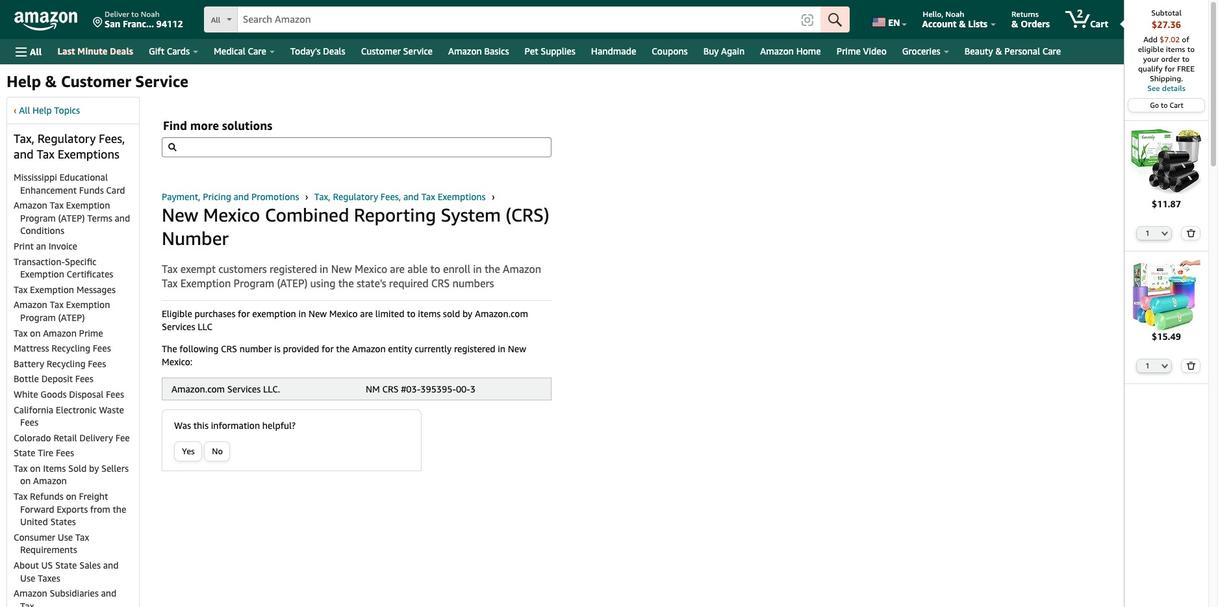 Task type: vqa. For each thing, say whether or not it's contained in the screenshot.
shop the winter sale link related to Winter Sale deals for your home
no



Task type: describe. For each thing, give the bounding box(es) containing it.
amazon inside tax exempt customers registered in new mexico are able to enroll in the amazon tax             exemption program (atep) using the state's required crs numbers
[[503, 263, 542, 276]]

0 horizontal spatial amazon.com
[[172, 383, 225, 394]]

tax up mattress
[[14, 327, 28, 338]]

the inside mississippi educational enhancement funds card amazon tax exemption program (atep) terms and conditions print an invoice transaction-specific exemption certificates tax exemption messages amazon tax exemption program (atep) tax on amazon prime mattress recycling fees battery recycling fees bottle deposit fees white goods disposal fees california electronic waste fees colorado retail delivery fee state tire fees tax on items sold by sellers on amazon tax refunds on freight forward exports from the united states consumer use tax requirements about us state sales and use taxes amazon subsidiaries and tax
[[113, 504, 126, 515]]

1 horizontal spatial use
[[58, 532, 73, 543]]

& for account
[[960, 18, 967, 29]]

was this information helpful?
[[174, 420, 296, 431]]

order
[[1162, 54, 1181, 64]]

currently
[[415, 343, 452, 354]]

last minute deals link
[[50, 42, 141, 60]]

mississippi educational enhancement funds card amazon tax exemption program (atep) terms and conditions print an invoice transaction-specific exemption certificates tax exemption messages amazon tax exemption program (atep) tax on amazon prime mattress recycling fees battery recycling fees bottle deposit fees white goods disposal fees california electronic waste fees colorado retail delivery fee state tire fees tax on items sold by sellers on amazon tax refunds on freight forward exports from the united states consumer use tax requirements about us state sales and use taxes amazon subsidiaries and tax
[[14, 172, 130, 607]]

mexico for exemption
[[329, 308, 358, 319]]

registered inside the following crs number is provided for the amazon entity currently registered in             new mexico:
[[454, 343, 496, 354]]

consumer use tax requirements link
[[14, 532, 89, 555]]

shipping.
[[1151, 73, 1184, 83]]

handmade link
[[584, 42, 644, 60]]

tax down states
[[75, 532, 89, 543]]

more
[[190, 118, 219, 133]]

battery recycling fees link
[[14, 358, 106, 369]]

transaction-
[[14, 256, 65, 267]]

tax, inside tax, regulatory fees, and tax exemptions
[[14, 131, 34, 146]]

& for returns
[[1012, 18, 1019, 29]]

tax left exempt
[[162, 263, 178, 276]]

pet
[[525, 46, 539, 57]]

crs inside the following crs number is provided for the amazon entity currently registered in             new mexico:
[[221, 343, 237, 354]]

deliver to noah san franc... 94112‌
[[105, 9, 183, 29]]

amazon home link
[[753, 42, 829, 60]]

in inside eligible purchases for exemption in new mexico are limited to items sold by amazon.com services llc
[[299, 308, 306, 319]]

llc.
[[263, 383, 280, 394]]

exemptions inside tax, regulatory fees, and tax exemptions
[[58, 147, 120, 161]]

for inside of eligible items to your order to qualify for free shipping.
[[1166, 64, 1176, 73]]

help & customer service
[[7, 72, 188, 90]]

‹
[[14, 105, 17, 116]]

0 vertical spatial program
[[20, 212, 56, 224]]

1 vertical spatial customer
[[61, 72, 131, 90]]

payment, pricing and promotions link
[[162, 191, 302, 202]]

topics
[[54, 105, 80, 116]]

eligible purchases for exemption in new mexico are limited to items sold by amazon.com services llc
[[162, 308, 529, 332]]

& for beauty
[[996, 46, 1003, 57]]

exports
[[57, 504, 88, 515]]

united
[[20, 516, 48, 527]]

pet supplies
[[525, 46, 576, 57]]

service inside 'link'
[[403, 46, 433, 57]]

& for help
[[45, 72, 57, 90]]

services inside eligible purchases for exemption in new mexico are limited to items sold by amazon.com services llc
[[162, 321, 195, 332]]

helpful?
[[263, 420, 296, 431]]

returns
[[1012, 9, 1039, 19]]

educational
[[59, 172, 108, 183]]

transaction-specific exemption certificates link
[[14, 256, 113, 280]]

0 vertical spatial recycling
[[52, 343, 90, 354]]

on up mattress
[[30, 327, 41, 338]]

1 care from the left
[[248, 46, 266, 57]]

and right sales
[[103, 560, 119, 571]]

amazon up mattress recycling fees link
[[43, 327, 77, 338]]

delete image for $15.49
[[1187, 362, 1197, 370]]

2 vertical spatial (atep)
[[58, 312, 85, 323]]

sales
[[79, 560, 101, 571]]

gift cards
[[149, 46, 190, 57]]

tax down transaction-
[[14, 284, 28, 295]]

items inside of eligible items to your order to qualify for free shipping.
[[1167, 44, 1186, 54]]

0 horizontal spatial state
[[14, 447, 35, 459]]

waste
[[99, 404, 124, 415]]

1 vertical spatial recycling
[[47, 358, 86, 369]]

entity
[[388, 343, 413, 354]]

see details link
[[1132, 83, 1203, 93]]

payment,
[[162, 191, 201, 202]]

1 vertical spatial fees,
[[381, 191, 401, 202]]

1.2 gallon/330pcs strong trash bags colorful clear garbage bags by teivio, bathroom trash can bin liners, small plastic bags for home office kitchen, multicolor image
[[1132, 259, 1203, 330]]

mexico for registered
[[355, 263, 388, 276]]

and up reporting
[[404, 191, 419, 202]]

hello, noah
[[924, 9, 965, 19]]

94112‌
[[156, 18, 183, 29]]

new inside eligible purchases for exemption in new mexico are limited to items sold by amazon.com services llc
[[309, 308, 327, 319]]

for inside eligible purchases for exemption in new mexico are limited to items sold by amazon.com services llc
[[238, 308, 250, 319]]

from
[[90, 504, 110, 515]]

battery
[[14, 358, 44, 369]]

amazon down the enhancement
[[14, 200, 47, 211]]

tax exempt customers registered in new mexico are able to enroll in the amazon tax             exemption program (atep) using the state's required crs numbers
[[162, 263, 542, 290]]

today's deals link
[[283, 42, 353, 60]]

are for able
[[390, 263, 405, 276]]

on up refunds
[[20, 476, 31, 487]]

refunds
[[30, 491, 64, 502]]

following
[[180, 343, 219, 354]]

tax on items sold by sellers on amazon link
[[14, 463, 129, 487]]

disposal
[[69, 389, 104, 400]]

exemption down funds
[[66, 200, 110, 211]]

forward
[[20, 504, 54, 515]]

again
[[722, 46, 745, 57]]

add $7.02
[[1144, 34, 1183, 44]]

amazon home
[[761, 46, 822, 57]]

tax refunds on freight forward exports from the united states link
[[14, 491, 126, 527]]

2 deals from the left
[[323, 46, 346, 57]]

basics
[[485, 46, 509, 57]]

is
[[274, 343, 281, 354]]

crs inside tax exempt customers registered in new mexico are able to enroll in the amazon tax             exemption program (atep) using the state's required crs numbers
[[432, 277, 450, 290]]

program inside tax exempt customers registered in new mexico are able to enroll in the amazon tax             exemption program (atep) using the state's required crs numbers
[[234, 277, 274, 290]]

amazon inside the following crs number is provided for the amazon entity currently registered in             new mexico:
[[352, 343, 386, 354]]

delivery
[[79, 432, 113, 443]]

1 › from the left
[[305, 191, 308, 202]]

an
[[36, 241, 46, 252]]

was
[[174, 420, 191, 431]]

amazon down taxes at the bottom of the page
[[14, 588, 47, 599]]

llc
[[198, 321, 213, 332]]

payment, pricing and promotions › tax, regulatory fees, and tax exemptions ›
[[162, 191, 498, 202]]

today's
[[291, 46, 321, 57]]

#03-
[[401, 383, 421, 394]]

1 deals from the left
[[110, 46, 133, 57]]

1 for $15.49
[[1146, 362, 1151, 370]]

deposit
[[41, 373, 73, 384]]

in inside the following crs number is provided for the amazon entity currently registered in             new mexico:
[[498, 343, 506, 354]]

tax down the enhancement
[[50, 200, 64, 211]]

reporting
[[354, 204, 436, 226]]

3
[[471, 383, 476, 394]]

solutions
[[222, 118, 273, 133]]

new mexico combined reporting system (crs) number article
[[162, 203, 552, 400]]

for inside the following crs number is provided for the amazon entity currently registered in             new mexico:
[[322, 343, 334, 354]]

consumer
[[14, 532, 55, 543]]

are for limited
[[360, 308, 373, 319]]

1 horizontal spatial exemptions
[[438, 191, 486, 202]]

subtotal
[[1152, 8, 1182, 18]]

nm
[[366, 383, 380, 394]]

promotions
[[252, 191, 299, 202]]

to inside 'link'
[[1162, 101, 1169, 109]]

print
[[14, 241, 34, 252]]

taxes
[[38, 573, 60, 584]]

00-
[[456, 383, 471, 394]]

colorado
[[14, 432, 51, 443]]

hello,
[[924, 9, 944, 19]]

buy again link
[[696, 42, 753, 60]]

by inside eligible purchases for exemption in new mexico are limited to items sold by amazon.com services llc
[[463, 308, 473, 319]]

mattress
[[14, 343, 49, 354]]

conditions
[[20, 225, 64, 236]]

2 › from the left
[[492, 191, 495, 202]]

see
[[1148, 83, 1161, 93]]

$27.36
[[1153, 19, 1182, 30]]

beauty & personal care
[[965, 46, 1062, 57]]

medical care
[[214, 46, 266, 57]]

navigation navigation
[[0, 0, 1210, 607]]

find more solutions
[[163, 118, 273, 133]]

amazon left the home
[[761, 46, 794, 57]]

tax down the about
[[20, 601, 34, 607]]

tax down the state tire fees link
[[14, 463, 28, 474]]

0 horizontal spatial use
[[20, 573, 35, 584]]

Search Amazon text field
[[238, 7, 795, 32]]

states
[[50, 516, 76, 527]]



Task type: locate. For each thing, give the bounding box(es) containing it.
delete image right dropdown icon
[[1187, 229, 1197, 237]]

delete image right dropdown image
[[1187, 362, 1197, 370]]

care
[[248, 46, 266, 57], [1043, 46, 1062, 57]]

& inside beauty & personal care "link"
[[996, 46, 1003, 57]]

search image
[[168, 143, 177, 151]]

crs left 'number'
[[221, 343, 237, 354]]

&
[[960, 18, 967, 29], [1012, 18, 1019, 29], [996, 46, 1003, 57], [45, 72, 57, 90]]

sold
[[443, 308, 460, 319]]

cart down details on the top of page
[[1171, 101, 1184, 109]]

yes
[[182, 446, 195, 456]]

amazon.com inside eligible purchases for exemption in new mexico are limited to items sold by amazon.com services llc
[[475, 308, 529, 319]]

0 vertical spatial state
[[14, 447, 35, 459]]

fees, up educational at the top left of the page
[[99, 131, 125, 146]]

state down colorado
[[14, 447, 35, 459]]

exemptions up system
[[438, 191, 486, 202]]

of eligible items to your order to qualify for free shipping.
[[1139, 34, 1196, 83]]

tax, regulatory fees, and tax exemptions
[[14, 131, 125, 161]]

No submit
[[205, 442, 230, 461]]

coupons
[[652, 46, 688, 57]]

1 vertical spatial regulatory
[[333, 191, 378, 202]]

handmade
[[592, 46, 637, 57]]

1 delete image from the top
[[1187, 229, 1197, 237]]

all inside button
[[30, 46, 42, 57]]

service left amazon basics
[[403, 46, 433, 57]]

2 vertical spatial for
[[322, 343, 334, 354]]

0 vertical spatial regulatory
[[38, 131, 96, 146]]

use down states
[[58, 532, 73, 543]]

hommaly 1.2 gallon 240 pcs small black trash bags, strong garbage bags, bathroom trash can bin liners unscented, mini plastic bags for office, waste basket liner, fit 3,4.5,6 liters, 0.5,0.8,1,1.2 gal image
[[1132, 126, 1203, 197]]

1 vertical spatial all
[[30, 46, 42, 57]]

prime inside mississippi educational enhancement funds card amazon tax exemption program (atep) terms and conditions print an invoice transaction-specific exemption certificates tax exemption messages amazon tax exemption program (atep) tax on amazon prime mattress recycling fees battery recycling fees bottle deposit fees white goods disposal fees california electronic waste fees colorado retail delivery fee state tire fees tax on items sold by sellers on amazon tax refunds on freight forward exports from the united states consumer use tax requirements about us state sales and use taxes amazon subsidiaries and tax
[[79, 327, 103, 338]]

0 vertical spatial all
[[211, 15, 221, 25]]

customer inside 'link'
[[361, 46, 401, 57]]

to right limited
[[407, 308, 416, 319]]

use down the about
[[20, 573, 35, 584]]

0 horizontal spatial items
[[418, 308, 441, 319]]

fees, inside tax, regulatory fees, and tax exemptions
[[99, 131, 125, 146]]

1 horizontal spatial customer
[[361, 46, 401, 57]]

bottle
[[14, 373, 39, 384]]

prime up mattress recycling fees link
[[79, 327, 103, 338]]

0 vertical spatial prime
[[837, 46, 861, 57]]

exemption down transaction-
[[20, 269, 64, 280]]

regulatory down topics
[[38, 131, 96, 146]]

information
[[211, 420, 260, 431]]

2 vertical spatial mexico
[[329, 308, 358, 319]]

1 vertical spatial program
[[234, 277, 274, 290]]

colorado retail delivery fee link
[[14, 432, 130, 443]]

& up all help topics link
[[45, 72, 57, 90]]

0 vertical spatial tax,
[[14, 131, 34, 146]]

last
[[57, 46, 75, 57]]

0 horizontal spatial fees,
[[99, 131, 125, 146]]

› up system
[[492, 191, 495, 202]]

0 horizontal spatial exemptions
[[58, 147, 120, 161]]

supplies
[[541, 46, 576, 57]]

are up 'required'
[[390, 263, 405, 276]]

2 vertical spatial program
[[20, 312, 56, 323]]

the right using
[[339, 277, 354, 290]]

tax, down ‹
[[14, 131, 34, 146]]

freight
[[79, 491, 108, 502]]

mexico down payment, pricing and promotions link
[[203, 204, 260, 226]]

exemption down exempt
[[181, 277, 231, 290]]

items
[[43, 463, 66, 474]]

crs down enroll
[[432, 277, 450, 290]]

noah inside deliver to noah san franc... 94112‌
[[141, 9, 160, 19]]

recycling
[[52, 343, 90, 354], [47, 358, 86, 369]]

exemption inside tax exempt customers registered in new mexico are able to enroll in the amazon tax             exemption program (atep) using the state's required crs numbers
[[181, 277, 231, 290]]

and up mississippi
[[14, 147, 34, 161]]

& right 'beauty'
[[996, 46, 1003, 57]]

1 horizontal spatial items
[[1167, 44, 1186, 54]]

0 horizontal spatial for
[[238, 308, 250, 319]]

the
[[162, 343, 177, 354]]

services left the llc.
[[227, 383, 261, 394]]

help left topics
[[32, 105, 52, 116]]

and inside tax, regulatory fees, and tax exemptions
[[14, 147, 34, 161]]

about
[[14, 560, 39, 571]]

1 vertical spatial items
[[418, 308, 441, 319]]

1 1 from the top
[[1146, 229, 1151, 237]]

1 horizontal spatial service
[[403, 46, 433, 57]]

items
[[1167, 44, 1186, 54], [418, 308, 441, 319]]

1 noah from the left
[[141, 9, 160, 19]]

cart inside 'link'
[[1171, 101, 1184, 109]]

to up the free
[[1188, 44, 1196, 54]]

state tire fees link
[[14, 447, 74, 459]]

subtotal $27.36
[[1152, 8, 1182, 30]]

items inside eligible purchases for exemption in new mexico are limited to items sold by amazon.com services llc
[[418, 308, 441, 319]]

0 horizontal spatial crs
[[221, 343, 237, 354]]

to inside tax exempt customers registered in new mexico are able to enroll in the amazon tax             exemption program (atep) using the state's required crs numbers
[[431, 263, 441, 276]]

1 horizontal spatial services
[[227, 383, 261, 394]]

$11.87
[[1153, 198, 1182, 209]]

registered
[[270, 263, 317, 276], [454, 343, 496, 354]]

for left the free
[[1166, 64, 1176, 73]]

exemption up amazon tax exemption program (atep) link
[[30, 284, 74, 295]]

find
[[163, 118, 187, 133]]

0 vertical spatial for
[[1166, 64, 1176, 73]]

1 vertical spatial prime
[[79, 327, 103, 338]]

1 vertical spatial crs
[[221, 343, 237, 354]]

prime video
[[837, 46, 887, 57]]

services down eligible on the bottom left of page
[[162, 321, 195, 332]]

Find more solutions search field
[[162, 137, 552, 157]]

1 vertical spatial mexico
[[355, 263, 388, 276]]

combined
[[265, 204, 349, 226]]

2 delete image from the top
[[1187, 362, 1197, 370]]

1 vertical spatial 1
[[1146, 362, 1151, 370]]

1 horizontal spatial amazon.com
[[475, 308, 529, 319]]

0 horizontal spatial services
[[162, 321, 195, 332]]

0 vertical spatial (atep)
[[58, 212, 85, 224]]

deliver
[[105, 9, 129, 19]]

0 vertical spatial service
[[403, 46, 433, 57]]

amazon down items
[[33, 476, 67, 487]]

regulatory up new mexico combined reporting system (crs) number
[[333, 191, 378, 202]]

see details
[[1148, 83, 1186, 93]]

account
[[923, 18, 957, 29]]

0 vertical spatial help
[[7, 72, 41, 90]]

0 horizontal spatial customer
[[61, 72, 131, 90]]

1 left dropdown image
[[1146, 362, 1151, 370]]

None submit
[[821, 7, 850, 33], [1183, 227, 1200, 240], [1183, 360, 1200, 373], [821, 7, 850, 33], [1183, 227, 1200, 240], [1183, 360, 1200, 373]]

deals down san
[[110, 46, 133, 57]]

electronic
[[56, 404, 97, 415]]

to right deliver
[[131, 9, 139, 19]]

0 horizontal spatial prime
[[79, 327, 103, 338]]

amazon left the basics
[[449, 46, 482, 57]]

to right able
[[431, 263, 441, 276]]

the inside the following crs number is provided for the amazon entity currently registered in             new mexico:
[[336, 343, 350, 354]]

dropdown image
[[1163, 231, 1169, 236]]

tax up eligible on the bottom left of page
[[162, 277, 178, 290]]

new inside the following crs number is provided for the amazon entity currently registered in             new mexico:
[[508, 343, 527, 354]]

0 horizontal spatial by
[[89, 463, 99, 474]]

& inside returns & orders
[[1012, 18, 1019, 29]]

pet supplies link
[[517, 42, 584, 60]]

1 vertical spatial delete image
[[1187, 362, 1197, 370]]

(crs)
[[506, 204, 550, 226]]

for right purchases
[[238, 308, 250, 319]]

0 vertical spatial delete image
[[1187, 229, 1197, 237]]

are inside tax exempt customers registered in new mexico are able to enroll in the amazon tax             exemption program (atep) using the state's required crs numbers
[[390, 263, 405, 276]]

fees,
[[99, 131, 125, 146], [381, 191, 401, 202]]

2 horizontal spatial for
[[1166, 64, 1176, 73]]

orders
[[1021, 18, 1051, 29]]

0 vertical spatial mexico
[[203, 204, 260, 226]]

program up tax on amazon prime link
[[20, 312, 56, 323]]

for right provided
[[322, 343, 334, 354]]

1 vertical spatial use
[[20, 573, 35, 584]]

0 vertical spatial by
[[463, 308, 473, 319]]

registered up 3
[[454, 343, 496, 354]]

tax up reporting
[[422, 191, 436, 202]]

tax on amazon prime link
[[14, 327, 103, 338]]

1 vertical spatial by
[[89, 463, 99, 474]]

registered up using
[[270, 263, 317, 276]]

2 noah from the left
[[946, 9, 965, 19]]

care right personal
[[1043, 46, 1062, 57]]

amazon down tax exemption messages link
[[14, 299, 47, 310]]

registered inside tax exempt customers registered in new mexico are able to enroll in the amazon tax             exemption program (atep) using the state's required crs numbers
[[270, 263, 317, 276]]

eligible
[[162, 308, 192, 319]]

1 horizontal spatial tax,
[[315, 191, 331, 202]]

sold
[[68, 463, 87, 474]]

exempt
[[181, 263, 216, 276]]

enhancement
[[20, 184, 77, 195]]

and right the subsidiaries
[[101, 588, 117, 599]]

amazon image
[[14, 12, 77, 31]]

invoice
[[49, 241, 77, 252]]

to inside eligible purchases for exemption in new mexico are limited to items sold by amazon.com services llc
[[407, 308, 416, 319]]

› up combined on the top left of the page
[[305, 191, 308, 202]]

1 horizontal spatial cart
[[1171, 101, 1184, 109]]

tax up forward at the left bottom of the page
[[14, 491, 28, 502]]

tax,
[[14, 131, 34, 146], [315, 191, 331, 202]]

to right order
[[1183, 54, 1191, 64]]

0 vertical spatial fees,
[[99, 131, 125, 146]]

1 vertical spatial amazon.com
[[172, 383, 225, 394]]

0 vertical spatial amazon.com
[[475, 308, 529, 319]]

crs right nm
[[383, 383, 399, 394]]

print an invoice link
[[14, 241, 77, 252]]

0 horizontal spatial deals
[[110, 46, 133, 57]]

$7.02
[[1161, 34, 1181, 44]]

care right "medical"
[[248, 46, 266, 57]]

mexico inside eligible purchases for exemption in new mexico are limited to items sold by amazon.com services llc
[[329, 308, 358, 319]]

1 horizontal spatial regulatory
[[333, 191, 378, 202]]

are left limited
[[360, 308, 373, 319]]

program up conditions
[[20, 212, 56, 224]]

free
[[1178, 64, 1196, 73]]

new inside new mexico combined reporting system (crs) number
[[162, 204, 199, 226]]

0 horizontal spatial care
[[248, 46, 266, 57]]

1 horizontal spatial for
[[322, 343, 334, 354]]

0 vertical spatial services
[[162, 321, 195, 332]]

0 horizontal spatial service
[[135, 72, 188, 90]]

gift
[[149, 46, 165, 57]]

0 vertical spatial registered
[[270, 263, 317, 276]]

funds
[[79, 184, 104, 195]]

help down the all button
[[7, 72, 41, 90]]

2 1 from the top
[[1146, 362, 1151, 370]]

fee
[[116, 432, 130, 443]]

(atep) inside tax exempt customers registered in new mexico are able to enroll in the amazon tax             exemption program (atep) using the state's required crs numbers
[[277, 277, 308, 290]]

to inside deliver to noah san franc... 94112‌
[[131, 9, 139, 19]]

Yes submit
[[175, 442, 201, 461]]

services
[[162, 321, 195, 332], [227, 383, 261, 394]]

the following crs number is provided for the amazon entity currently registered in             new mexico:
[[162, 343, 527, 367]]

and right terms
[[115, 212, 130, 224]]

tire
[[38, 447, 53, 459]]

are inside eligible purchases for exemption in new mexico are limited to items sold by amazon.com services llc
[[360, 308, 373, 319]]

0 vertical spatial are
[[390, 263, 405, 276]]

mexico down using
[[329, 308, 358, 319]]

coupons link
[[644, 42, 696, 60]]

messages
[[77, 284, 116, 295]]

program down customers
[[234, 277, 274, 290]]

2 vertical spatial all
[[19, 105, 30, 116]]

1 horizontal spatial fees,
[[381, 191, 401, 202]]

by inside mississippi educational enhancement funds card amazon tax exemption program (atep) terms and conditions print an invoice transaction-specific exemption certificates tax exemption messages amazon tax exemption program (atep) tax on amazon prime mattress recycling fees battery recycling fees bottle deposit fees white goods disposal fees california electronic waste fees colorado retail delivery fee state tire fees tax on items sold by sellers on amazon tax refunds on freight forward exports from the united states consumer use tax requirements about us state sales and use taxes amazon subsidiaries and tax
[[89, 463, 99, 474]]

1 vertical spatial help
[[32, 105, 52, 116]]

fees, up reporting
[[381, 191, 401, 202]]

‹ all help topics
[[14, 105, 80, 116]]

go to cart link
[[1129, 99, 1205, 112]]

personal
[[1005, 46, 1041, 57]]

amazon.com down numbers
[[475, 308, 529, 319]]

0 horizontal spatial cart
[[1091, 18, 1109, 29]]

exemptions up educational at the top left of the page
[[58, 147, 120, 161]]

groceries link
[[895, 42, 957, 60]]

2
[[1078, 7, 1084, 20]]

buy again
[[704, 46, 745, 57]]

all inside search field
[[211, 15, 221, 25]]

& left lists
[[960, 18, 967, 29]]

1 vertical spatial tax,
[[315, 191, 331, 202]]

1 vertical spatial for
[[238, 308, 250, 319]]

the right from
[[113, 504, 126, 515]]

0 horizontal spatial noah
[[141, 9, 160, 19]]

0 vertical spatial customer
[[361, 46, 401, 57]]

2 horizontal spatial crs
[[432, 277, 450, 290]]

video
[[864, 46, 887, 57]]

1 horizontal spatial care
[[1043, 46, 1062, 57]]

0 horizontal spatial ›
[[305, 191, 308, 202]]

prime left video in the top of the page
[[837, 46, 861, 57]]

recycling down mattress recycling fees link
[[47, 358, 86, 369]]

0 vertical spatial items
[[1167, 44, 1186, 54]]

to right go
[[1162, 101, 1169, 109]]

noah right deliver
[[141, 9, 160, 19]]

on up exports
[[66, 491, 77, 502]]

0 vertical spatial crs
[[432, 277, 450, 290]]

1 horizontal spatial state
[[55, 560, 77, 571]]

customer service
[[361, 46, 433, 57]]

1 vertical spatial service
[[135, 72, 188, 90]]

(atep) left terms
[[58, 212, 85, 224]]

mexico up "state's"
[[355, 263, 388, 276]]

and
[[14, 147, 34, 161], [234, 191, 249, 202], [404, 191, 419, 202], [115, 212, 130, 224], [103, 560, 119, 571], [101, 588, 117, 599]]

amazon.com down mexico:
[[172, 383, 225, 394]]

and right pricing at the top of page
[[234, 191, 249, 202]]

& left orders at the top
[[1012, 18, 1019, 29]]

requirements
[[20, 544, 77, 555]]

0 vertical spatial cart
[[1091, 18, 1109, 29]]

amazon basics link
[[441, 42, 517, 60]]

1 horizontal spatial prime
[[837, 46, 861, 57]]

exemption down messages
[[66, 299, 110, 310]]

(atep) left using
[[277, 277, 308, 290]]

about us state sales and use taxes link
[[14, 560, 119, 584]]

dropdown image
[[1163, 364, 1169, 369]]

2 care from the left
[[1043, 46, 1062, 57]]

san
[[105, 18, 121, 29]]

tax, up combined on the top left of the page
[[315, 191, 331, 202]]

1 vertical spatial (atep)
[[277, 277, 308, 290]]

0 horizontal spatial regulatory
[[38, 131, 96, 146]]

beauty & personal care link
[[957, 42, 1069, 60]]

care inside "link"
[[1043, 46, 1062, 57]]

regulatory inside tax, regulatory fees, and tax exemptions
[[38, 131, 96, 146]]

amazon left entity
[[352, 343, 386, 354]]

1 for $11.87
[[1146, 229, 1151, 237]]

california electronic waste fees link
[[14, 404, 124, 428]]

1 horizontal spatial ›
[[492, 191, 495, 202]]

1 horizontal spatial crs
[[383, 383, 399, 394]]

0 horizontal spatial tax,
[[14, 131, 34, 146]]

new
[[162, 204, 199, 226], [331, 263, 352, 276], [309, 308, 327, 319], [508, 343, 527, 354]]

1 horizontal spatial registered
[[454, 343, 496, 354]]

new inside tax exempt customers registered in new mexico are able to enroll in the amazon tax             exemption program (atep) using the state's required crs numbers
[[331, 263, 352, 276]]

1 vertical spatial services
[[227, 383, 261, 394]]

on down the state tire fees link
[[30, 463, 41, 474]]

help & customer service link
[[7, 72, 188, 94]]

provided
[[283, 343, 319, 354]]

state right us
[[55, 560, 77, 571]]

all right ‹
[[19, 105, 30, 116]]

no
[[212, 446, 223, 456]]

prime inside navigation 'navigation'
[[837, 46, 861, 57]]

tax inside tax, regulatory fees, and tax exemptions
[[37, 147, 55, 161]]

395395-
[[421, 383, 456, 394]]

All search field
[[204, 7, 850, 34]]

1 vertical spatial cart
[[1171, 101, 1184, 109]]

amazon down (crs)
[[503, 263, 542, 276]]

1 vertical spatial exemptions
[[438, 191, 486, 202]]

2 vertical spatial crs
[[383, 383, 399, 394]]

delete image for $11.87
[[1187, 229, 1197, 237]]

amazon tax exemption program (atep) link
[[14, 299, 110, 323]]

1 horizontal spatial noah
[[946, 9, 965, 19]]

required
[[389, 277, 429, 290]]

1 horizontal spatial deals
[[323, 46, 346, 57]]

delete image
[[1187, 229, 1197, 237], [1187, 362, 1197, 370]]

0 vertical spatial 1
[[1146, 229, 1151, 237]]

1 vertical spatial state
[[55, 560, 77, 571]]

noah right hello,
[[946, 9, 965, 19]]

state's
[[357, 277, 387, 290]]

1 horizontal spatial by
[[463, 308, 473, 319]]

& inside help & customer service link
[[45, 72, 57, 90]]

all left last
[[30, 46, 42, 57]]

0 vertical spatial use
[[58, 532, 73, 543]]

sellers
[[101, 463, 129, 474]]

service down the "gift" on the left top of page
[[135, 72, 188, 90]]

0 horizontal spatial registered
[[270, 263, 317, 276]]

0 horizontal spatial are
[[360, 308, 373, 319]]

the up numbers
[[485, 263, 501, 276]]

mexico inside new mexico combined reporting system (crs) number
[[203, 204, 260, 226]]

tax, regulatory fees, and tax exemptions link
[[315, 191, 488, 202]]

mexico inside tax exempt customers registered in new mexico are able to enroll in the amazon tax             exemption program (atep) using the state's required crs numbers
[[355, 263, 388, 276]]

recycling up battery recycling fees link
[[52, 343, 90, 354]]

tax down tax exemption messages link
[[50, 299, 64, 310]]

1 horizontal spatial are
[[390, 263, 405, 276]]



